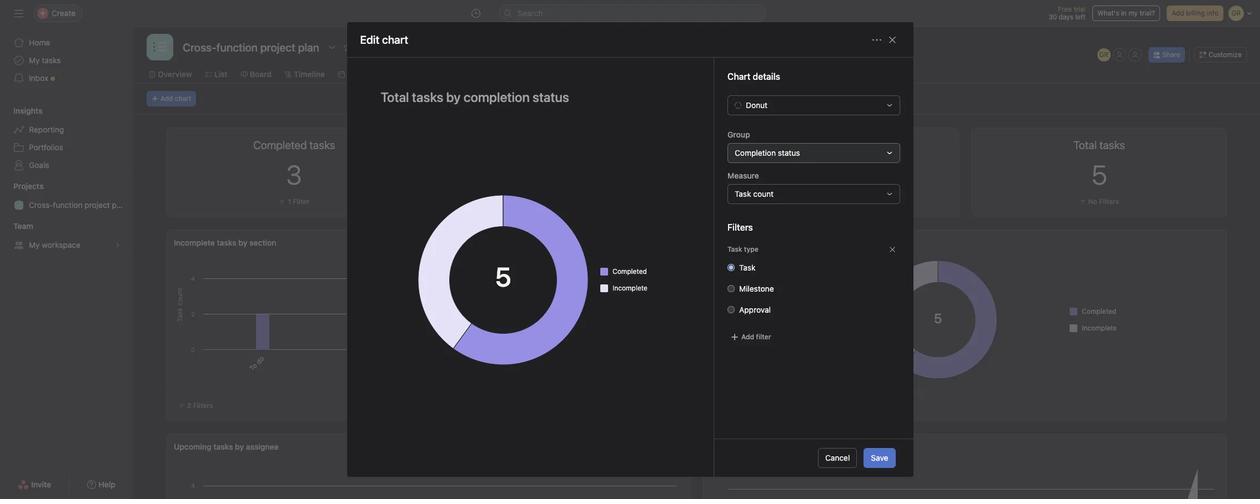 Task type: describe. For each thing, give the bounding box(es) containing it.
calendar
[[347, 69, 380, 79]]

cancel
[[825, 454, 850, 463]]

in
[[1121, 9, 1127, 17]]

workspace
[[42, 241, 80, 250]]

Task radio
[[727, 264, 735, 272]]

add for add filter
[[741, 333, 754, 342]]

30
[[1049, 13, 1057, 21]]

group
[[727, 130, 750, 139]]

2 vertical spatial incomplete
[[1082, 324, 1117, 332]]

5
[[1092, 159, 1107, 191]]

add filter
[[741, 333, 771, 342]]

1 horizontal spatial incomplete
[[613, 284, 648, 293]]

share
[[1162, 51, 1181, 59]]

completion status
[[763, 238, 829, 248]]

no filters button
[[1077, 197, 1122, 208]]

list link
[[205, 68, 228, 81]]

add chart button
[[147, 91, 196, 107]]

billing
[[1186, 9, 1205, 17]]

cross-function project plan
[[29, 201, 127, 210]]

team
[[13, 222, 33, 231]]

donut
[[746, 101, 767, 110]]

done
[[485, 355, 503, 372]]

free
[[1058, 5, 1072, 13]]

cancel button
[[818, 449, 857, 469]]

1 filter for 3
[[288, 198, 309, 206]]

no filters
[[1089, 198, 1119, 206]]

measure
[[727, 171, 759, 181]]

inbox link
[[7, 69, 127, 87]]

filter
[[756, 333, 771, 342]]

chart
[[175, 94, 191, 103]]

my tasks
[[29, 56, 61, 65]]

completion
[[730, 443, 771, 452]]

total
[[711, 238, 729, 248]]

tasks for my
[[42, 56, 61, 65]]

reporting
[[29, 125, 64, 134]]

2
[[187, 402, 191, 410]]

filters for total tasks
[[1099, 198, 1119, 206]]

completion status
[[735, 148, 800, 158]]

my tasks link
[[7, 52, 127, 69]]

add chart
[[161, 94, 191, 103]]

global element
[[0, 27, 133, 94]]

inbox
[[29, 73, 48, 83]]

task for task
[[739, 263, 755, 273]]

no
[[1089, 198, 1098, 206]]

calendar link
[[338, 68, 380, 81]]

save
[[871, 454, 888, 463]]

upcoming
[[174, 443, 211, 452]]

home link
[[7, 34, 127, 52]]

board link
[[241, 68, 272, 81]]

by
[[752, 238, 761, 248]]

search button
[[499, 4, 766, 22]]

Approval radio
[[727, 307, 735, 314]]

overview link
[[149, 68, 192, 81]]

tasks for incomplete
[[217, 238, 236, 248]]

insights element
[[0, 101, 133, 177]]

what's in my trial?
[[1098, 9, 1155, 17]]

gr
[[1099, 51, 1109, 59]]

my
[[1129, 9, 1138, 17]]

add for add billing info
[[1172, 9, 1185, 17]]

chart details
[[727, 72, 780, 82]]

5 button
[[1092, 159, 1107, 191]]

add billing info button
[[1167, 6, 1224, 21]]

1 filter button for 0
[[813, 197, 849, 208]]

invite button
[[11, 475, 58, 495]]

to
[[248, 362, 259, 373]]

invite
[[31, 480, 51, 490]]

task for task count
[[735, 189, 751, 199]]

gr button
[[1097, 48, 1111, 62]]

my workspace
[[29, 241, 80, 250]]

completed tasks
[[253, 139, 335, 152]]

list image
[[153, 41, 167, 54]]

task completion over time
[[711, 443, 807, 452]]

close image
[[888, 35, 897, 44]]

1 for 0
[[825, 198, 828, 206]]

0 vertical spatial incomplete
[[174, 238, 215, 248]]

cross-function project plan link
[[7, 197, 127, 214]]

donut button
[[727, 96, 900, 116]]

timeline
[[294, 69, 325, 79]]

milestone
[[739, 284, 774, 294]]

teams element
[[0, 217, 133, 257]]

overdue tasks
[[796, 139, 866, 152]]

incomplete tasks by section
[[174, 238, 276, 248]]

days
[[1059, 13, 1074, 21]]

projects element
[[0, 177, 133, 217]]

goals link
[[7, 157, 127, 174]]



Task type: vqa. For each thing, say whether or not it's contained in the screenshot.


Task type: locate. For each thing, give the bounding box(es) containing it.
1 filter button for 3
[[276, 197, 312, 208]]

left
[[1076, 13, 1086, 21]]

status
[[778, 148, 800, 158]]

1 filter for 0
[[825, 198, 846, 206]]

filters right '2'
[[193, 402, 213, 410]]

completion status button
[[727, 143, 900, 163]]

add inside add chart button
[[161, 94, 173, 103]]

0 vertical spatial add
[[1172, 9, 1185, 17]]

my for my workspace
[[29, 241, 40, 250]]

tasks left by
[[731, 238, 750, 248]]

1 down '0'
[[825, 198, 828, 206]]

1 filter button down '0'
[[813, 197, 849, 208]]

0 vertical spatial filters
[[1099, 198, 1119, 206]]

filters for incomplete tasks by section
[[193, 402, 213, 410]]

2 1 from the left
[[825, 198, 828, 206]]

2 1 filter from the left
[[825, 198, 846, 206]]

task right task option
[[739, 263, 755, 273]]

add filter button
[[727, 330, 774, 346]]

board
[[250, 69, 272, 79]]

add
[[1172, 9, 1185, 17], [161, 94, 173, 103], [741, 333, 754, 342]]

filter for 0
[[830, 198, 846, 206]]

my for my tasks
[[29, 56, 40, 65]]

add to starred image
[[343, 43, 352, 52]]

1 vertical spatial filters
[[727, 223, 753, 233]]

my down team
[[29, 241, 40, 250]]

1 filter down 3 "button" at the left top of the page
[[288, 198, 309, 206]]

1 filter
[[288, 198, 309, 206], [825, 198, 846, 206]]

do
[[254, 355, 266, 366]]

task for task completion over time
[[711, 443, 728, 452]]

3 button
[[286, 159, 302, 191]]

completed
[[613, 268, 647, 276], [1082, 307, 1117, 316]]

goals
[[29, 161, 49, 170]]

2 horizontal spatial incomplete
[[1082, 324, 1117, 332]]

task down 'measure'
[[735, 189, 751, 199]]

filter down 3 "button" at the left top of the page
[[293, 198, 309, 206]]

plan
[[112, 201, 127, 210]]

free trial 30 days left
[[1049, 5, 1086, 21]]

filters
[[1099, 198, 1119, 206], [727, 223, 753, 233], [193, 402, 213, 410]]

0 button
[[823, 159, 839, 191]]

my inside teams 'element'
[[29, 241, 40, 250]]

1 vertical spatial my
[[29, 241, 40, 250]]

save button
[[864, 449, 896, 469]]

my inside global element
[[29, 56, 40, 65]]

add left chart
[[161, 94, 173, 103]]

0 horizontal spatial filter
[[293, 198, 309, 206]]

task inside dropdown button
[[735, 189, 751, 199]]

1 down 3 "button" at the left top of the page
[[288, 198, 291, 206]]

task count
[[735, 189, 774, 199]]

my workspace link
[[7, 237, 127, 254]]

tasks
[[42, 56, 61, 65], [217, 238, 236, 248], [731, 238, 750, 248], [213, 443, 233, 452]]

0 vertical spatial my
[[29, 56, 40, 65]]

1 1 filter from the left
[[288, 198, 309, 206]]

filter for 3
[[293, 198, 309, 206]]

function
[[53, 201, 83, 210]]

by assignee
[[235, 443, 279, 452]]

3
[[286, 159, 302, 191]]

0 horizontal spatial incomplete
[[174, 238, 215, 248]]

1 vertical spatial incomplete
[[613, 284, 648, 293]]

incomplete
[[174, 238, 215, 248], [613, 284, 648, 293], [1082, 324, 1117, 332]]

tasks down home
[[42, 56, 61, 65]]

1 1 filter button from the left
[[276, 197, 312, 208]]

0 horizontal spatial 1 filter button
[[276, 197, 312, 208]]

team button
[[0, 221, 33, 232]]

hide sidebar image
[[14, 9, 23, 18]]

project
[[85, 201, 110, 210]]

total tasks by completion status
[[711, 238, 829, 248]]

tasks for upcoming
[[213, 443, 233, 452]]

1 horizontal spatial 1 filter button
[[813, 197, 849, 208]]

my up inbox
[[29, 56, 40, 65]]

add left billing
[[1172, 9, 1185, 17]]

search list box
[[499, 4, 766, 22]]

task for task type
[[727, 246, 742, 254]]

tasks right upcoming on the left bottom of the page
[[213, 443, 233, 452]]

what's
[[1098, 9, 1120, 17]]

1 filter from the left
[[293, 198, 309, 206]]

projects button
[[0, 181, 44, 192]]

1 horizontal spatial add
[[741, 333, 754, 342]]

task
[[735, 189, 751, 199], [727, 246, 742, 254], [739, 263, 755, 273], [711, 443, 728, 452]]

to do
[[248, 355, 266, 373]]

filter down '0'
[[830, 198, 846, 206]]

portfolios link
[[7, 139, 127, 157]]

1 horizontal spatial completed
[[1082, 307, 1117, 316]]

1 horizontal spatial 1 filter
[[825, 198, 846, 206]]

2 my from the top
[[29, 241, 40, 250]]

add for add chart
[[161, 94, 173, 103]]

task left type
[[727, 246, 742, 254]]

2 1 filter button from the left
[[813, 197, 849, 208]]

0 horizontal spatial 1
[[288, 198, 291, 206]]

task left the completion
[[711, 443, 728, 452]]

tasks for total
[[731, 238, 750, 248]]

by section
[[239, 238, 276, 248]]

2 vertical spatial filters
[[193, 402, 213, 410]]

1 1 from the left
[[288, 198, 291, 206]]

task count button
[[727, 184, 900, 204]]

home
[[29, 38, 50, 47]]

1
[[288, 198, 291, 206], [825, 198, 828, 206]]

1 horizontal spatial 1
[[825, 198, 828, 206]]

add left filter in the right bottom of the page
[[741, 333, 754, 342]]

approval
[[739, 306, 771, 315]]

1 filter button down 3 "button" at the left top of the page
[[276, 197, 312, 208]]

Milestone radio
[[727, 286, 735, 293]]

more actions image
[[872, 35, 881, 44]]

upcoming tasks by assignee
[[174, 443, 279, 452]]

count
[[753, 189, 774, 199]]

0 horizontal spatial add
[[161, 94, 173, 103]]

0 vertical spatial completed
[[613, 268, 647, 276]]

tasks inside global element
[[42, 56, 61, 65]]

0 horizontal spatial filters
[[193, 402, 213, 410]]

2 filters button
[[173, 399, 218, 414]]

insights
[[13, 106, 42, 116]]

1 filter down '0'
[[825, 198, 846, 206]]

task type
[[727, 246, 758, 254]]

add inside add billing info button
[[1172, 9, 1185, 17]]

2 filters
[[187, 402, 213, 410]]

total tasks
[[1074, 139, 1125, 152]]

portfolios
[[29, 143, 63, 152]]

None text field
[[180, 37, 322, 57]]

2 horizontal spatial add
[[1172, 9, 1185, 17]]

type
[[744, 246, 758, 254]]

1 vertical spatial completed
[[1082, 307, 1117, 316]]

2 filter from the left
[[830, 198, 846, 206]]

1 for 3
[[288, 198, 291, 206]]

tasks left by section
[[217, 238, 236, 248]]

list
[[214, 69, 228, 79]]

insights button
[[0, 106, 42, 117]]

1 horizontal spatial filters
[[727, 223, 753, 233]]

0 horizontal spatial completed
[[613, 268, 647, 276]]

2 horizontal spatial filters
[[1099, 198, 1119, 206]]

Total tasks by completion status text field
[[374, 84, 687, 110]]

over time
[[773, 443, 807, 452]]

filter
[[293, 198, 309, 206], [830, 198, 846, 206]]

edit chart
[[360, 33, 408, 46]]

filters right the no
[[1099, 198, 1119, 206]]

filters up task type
[[727, 223, 753, 233]]

0
[[823, 159, 839, 191]]

1 my from the top
[[29, 56, 40, 65]]

overview
[[158, 69, 192, 79]]

1 vertical spatial add
[[161, 94, 173, 103]]

2 vertical spatial add
[[741, 333, 754, 342]]

1 filter button
[[276, 197, 312, 208], [813, 197, 849, 208]]

add billing info
[[1172, 9, 1219, 17]]

reporting link
[[7, 121, 127, 139]]

1 horizontal spatial filter
[[830, 198, 846, 206]]

info
[[1207, 9, 1219, 17]]

add inside add filter dropdown button
[[741, 333, 754, 342]]

a button to remove the filter image
[[889, 247, 896, 253]]

0 horizontal spatial 1 filter
[[288, 198, 309, 206]]

projects
[[13, 182, 44, 191]]

search
[[518, 8, 543, 18]]

trial
[[1074, 5, 1086, 13]]

completion
[[735, 148, 776, 158]]



